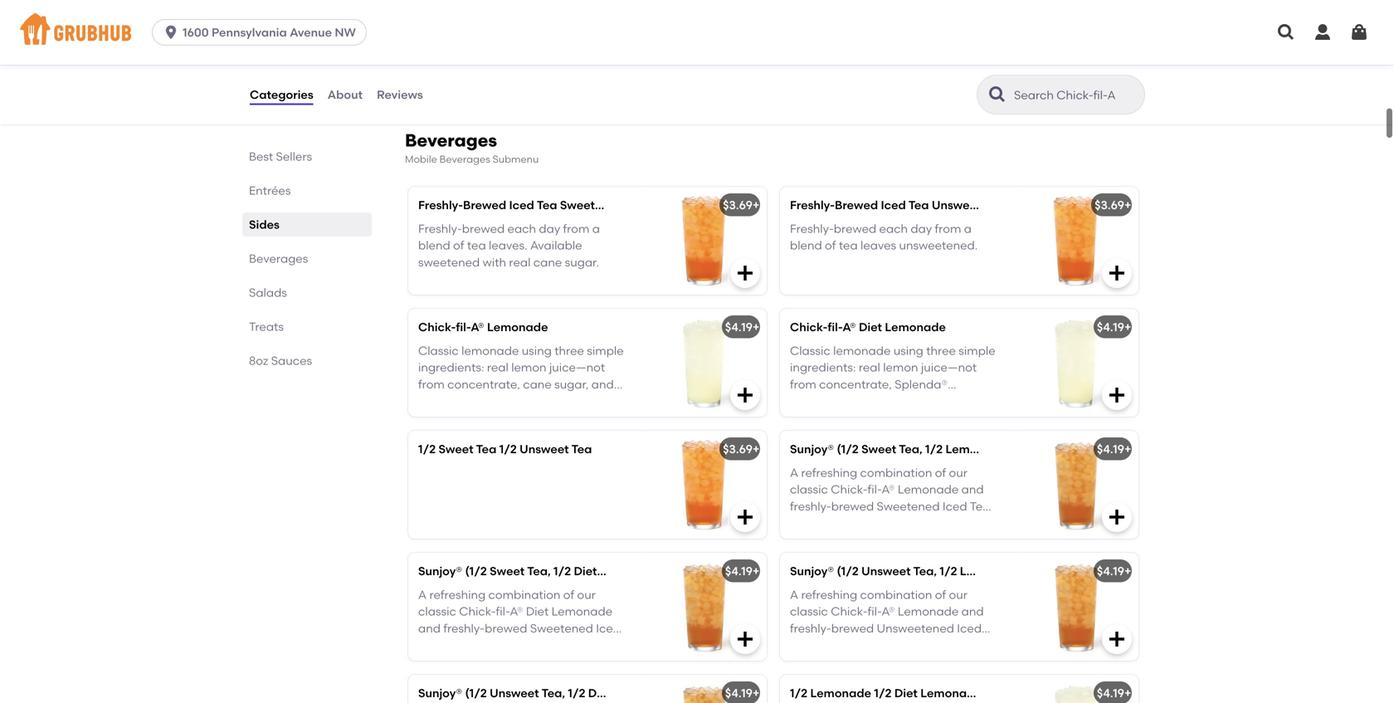 Task type: locate. For each thing, give the bounding box(es) containing it.
1 lemon from the left
[[512, 360, 547, 374]]

classic inside classic lemonade using three simple ingredients: real lemon juice—not from concentrate, cane sugar, and water.
[[418, 344, 459, 358]]

0 horizontal spatial blend
[[418, 238, 451, 252]]

2 vertical spatial unsweet
[[490, 686, 539, 700]]

2 a from the left
[[964, 221, 972, 236]]

juice—not up the sugar,
[[550, 360, 605, 374]]

2 fil- from the left
[[828, 320, 843, 334]]

1 horizontal spatial juice—not
[[922, 360, 977, 374]]

0 horizontal spatial of
[[453, 238, 464, 252]]

0 horizontal spatial real
[[487, 360, 509, 374]]

sugar,
[[555, 377, 589, 391]]

tea, for sunjoy® (1/2 unsweet tea, 1/2 lemonade)
[[914, 564, 937, 578]]

using inside classic lemonade using three simple ingredients: real lemon juice—not from concentrate, splenda® sweetener, and water.
[[894, 344, 924, 358]]

of left leaves
[[825, 238, 836, 252]]

0 horizontal spatial a
[[593, 221, 600, 236]]

0 horizontal spatial fil-
[[456, 320, 471, 334]]

juice—not inside classic lemonade using three simple ingredients: real lemon juice—not from concentrate, cane sugar, and water.
[[550, 360, 605, 374]]

cane inside classic lemonade using three simple ingredients: real lemon juice—not from concentrate, cane sugar, and water.
[[523, 377, 552, 391]]

tea
[[537, 198, 558, 212], [909, 198, 929, 212], [476, 442, 497, 456], [572, 442, 592, 456]]

svg image for sunjoy® (1/2 unsweet tea, 1/2 lemonade) image at the bottom right
[[1108, 629, 1127, 649]]

main navigation navigation
[[0, 0, 1395, 65]]

0 horizontal spatial juice—not
[[550, 360, 605, 374]]

classic
[[418, 344, 459, 358], [790, 344, 831, 358]]

ingredients: inside classic lemonade using three simple ingredients: real lemon juice—not from concentrate, cane sugar, and water.
[[418, 360, 484, 374]]

2 tea from the left
[[839, 238, 858, 252]]

avenue
[[290, 25, 332, 39]]

simple inside classic lemonade using three simple ingredients: real lemon juice—not from concentrate, cane sugar, and water.
[[587, 344, 624, 358]]

from down chick-fil-a® lemonade
[[418, 377, 445, 391]]

$3.69 for freshly-brewed iced tea unsweetened
[[1095, 198, 1125, 212]]

from up available
[[563, 221, 590, 236]]

treats
[[249, 320, 284, 334]]

1 horizontal spatial each
[[880, 221, 908, 236]]

$4.19 + for sunjoy® (1/2 unsweet tea, 1/2 lemonade)
[[1097, 564, 1132, 578]]

a
[[593, 221, 600, 236], [964, 221, 972, 236]]

each inside freshly-brewed each day from a blend of tea leaves unsweetened.
[[880, 221, 908, 236]]

lemon for cane
[[512, 360, 547, 374]]

chick-fil-a® diet lemonade
[[790, 320, 946, 334]]

2 horizontal spatial real
[[859, 360, 881, 374]]

lemon inside classic lemonade using three simple ingredients: real lemon juice—not from concentrate, splenda® sweetener, and water.
[[884, 360, 919, 374]]

from up unsweetened.
[[935, 221, 962, 236]]

unsweetened
[[932, 198, 1010, 212]]

entrées
[[249, 183, 291, 198]]

three inside classic lemonade using three simple ingredients: real lemon juice—not from concentrate, splenda® sweetener, and water.
[[927, 344, 956, 358]]

about
[[328, 87, 363, 102]]

1 horizontal spatial iced
[[881, 198, 906, 212]]

ingredients: up sweetener,
[[790, 360, 856, 374]]

from up sweetener,
[[790, 377, 817, 391]]

1 blend from the left
[[418, 238, 451, 252]]

splenda®
[[895, 377, 948, 391]]

$3.69 +
[[723, 198, 760, 212], [1095, 198, 1132, 212], [723, 442, 760, 456]]

0 horizontal spatial simple
[[587, 344, 624, 358]]

unsweet
[[520, 442, 569, 456], [862, 564, 911, 578], [490, 686, 539, 700]]

+ for freshly-brewed iced tea unsweetened
[[1125, 198, 1132, 212]]

(1/2
[[837, 442, 859, 456], [465, 564, 487, 578], [837, 564, 859, 578], [465, 686, 487, 700]]

1 using from the left
[[522, 344, 552, 358]]

lemonade)
[[946, 442, 1011, 456], [600, 564, 666, 578], [960, 564, 1026, 578], [615, 686, 680, 700]]

brewed
[[462, 221, 505, 236], [834, 221, 877, 236]]

1 horizontal spatial ingredients:
[[790, 360, 856, 374]]

day up available
[[539, 221, 561, 236]]

freshly-brewed iced tea sweetened image
[[643, 187, 767, 295]]

lemonade down chick-fil-a® lemonade
[[462, 344, 519, 358]]

best sellers
[[249, 149, 312, 164]]

svg image
[[1313, 22, 1333, 42], [163, 24, 179, 41], [736, 507, 756, 527], [1108, 507, 1127, 527]]

2 each from the left
[[880, 221, 908, 236]]

1 vertical spatial cane
[[523, 377, 552, 391]]

1 horizontal spatial tea
[[839, 238, 858, 252]]

2 lemonade from the left
[[834, 344, 891, 358]]

brewed inside freshly-brewed each day from a blend of tea leaves. available sweetened with real cane sugar.
[[462, 221, 505, 236]]

1 three from the left
[[555, 344, 584, 358]]

0 horizontal spatial each
[[508, 221, 536, 236]]

2 blend from the left
[[790, 238, 823, 252]]

0 horizontal spatial concentrate,
[[448, 377, 520, 391]]

lemonade
[[462, 344, 519, 358], [834, 344, 891, 358]]

unsweetened.
[[900, 238, 978, 252]]

1 water. from the left
[[418, 394, 453, 408]]

sunjoy®
[[790, 442, 834, 456], [418, 564, 463, 578], [790, 564, 834, 578], [418, 686, 463, 700]]

blend up sweetened
[[418, 238, 451, 252]]

2 of from the left
[[825, 238, 836, 252]]

lemonade down chick-fil-a® diet lemonade
[[834, 344, 891, 358]]

1 horizontal spatial of
[[825, 238, 836, 252]]

real down chick-fil-a® diet lemonade
[[859, 360, 881, 374]]

$4.19 + for chick-fil-a® diet lemonade
[[1097, 320, 1132, 334]]

1 horizontal spatial sweet
[[490, 564, 525, 578]]

juice—not
[[550, 360, 605, 374], [922, 360, 977, 374]]

sides
[[249, 218, 280, 232]]

1 horizontal spatial using
[[894, 344, 924, 358]]

1 horizontal spatial classic
[[790, 344, 831, 358]]

1 vertical spatial unsweet
[[862, 564, 911, 578]]

from
[[563, 221, 590, 236], [935, 221, 962, 236], [418, 377, 445, 391], [790, 377, 817, 391]]

classic for classic lemonade using three simple ingredients: real lemon juice—not from concentrate, cane sugar, and water.
[[418, 344, 459, 358]]

+ for chick-fil-a® diet lemonade
[[1125, 320, 1132, 334]]

0 horizontal spatial chick-
[[418, 320, 456, 334]]

a® up classic lemonade using three simple ingredients: real lemon juice—not from concentrate, splenda® sweetener, and water.
[[843, 320, 856, 334]]

each inside freshly-brewed each day from a blend of tea leaves. available sweetened with real cane sugar.
[[508, 221, 536, 236]]

blend for freshly-brewed each day from a blend of tea leaves unsweetened.
[[790, 238, 823, 252]]

tea inside freshly-brewed each day from a blend of tea leaves unsweetened.
[[839, 238, 858, 252]]

1 vertical spatial and
[[855, 394, 878, 408]]

classic inside classic lemonade using three simple ingredients: real lemon juice—not from concentrate, splenda® sweetener, and water.
[[790, 344, 831, 358]]

chick- up sweetener,
[[790, 320, 828, 334]]

2 a® from the left
[[843, 320, 856, 334]]

lemon
[[512, 360, 547, 374], [884, 360, 919, 374]]

with
[[483, 255, 506, 269]]

concentrate, for cane
[[448, 377, 520, 391]]

three
[[555, 344, 584, 358], [927, 344, 956, 358]]

freshly- inside freshly-brewed each day from a blend of tea leaves. available sweetened with real cane sugar.
[[418, 221, 462, 236]]

2 three from the left
[[927, 344, 956, 358]]

sweet
[[439, 442, 474, 456], [862, 442, 897, 456], [490, 564, 525, 578]]

0 horizontal spatial brewed
[[462, 221, 505, 236]]

concentrate,
[[448, 377, 520, 391], [820, 377, 892, 391]]

freshly-brewed iced tea sweetened
[[418, 198, 624, 212]]

brewed up leaves.
[[462, 221, 505, 236]]

three up splenda®
[[927, 344, 956, 358]]

using for diet
[[894, 344, 924, 358]]

1 horizontal spatial day
[[911, 221, 933, 236]]

categories
[[250, 87, 314, 102]]

a®
[[471, 320, 485, 334], [843, 320, 856, 334]]

beverages up the mobile
[[405, 130, 497, 151]]

a down unsweetened
[[964, 221, 972, 236]]

ingredients: inside classic lemonade using three simple ingredients: real lemon juice—not from concentrate, splenda® sweetener, and water.
[[790, 360, 856, 374]]

lemon inside classic lemonade using three simple ingredients: real lemon juice—not from concentrate, cane sugar, and water.
[[512, 360, 547, 374]]

1 simple from the left
[[587, 344, 624, 358]]

day up unsweetened.
[[911, 221, 933, 236]]

1 horizontal spatial blend
[[790, 238, 823, 252]]

brewed for leaves
[[835, 198, 878, 212]]

fil- up sweetener,
[[828, 320, 843, 334]]

2 iced from the left
[[881, 198, 906, 212]]

classic up sweetener,
[[790, 344, 831, 358]]

sunjoy® for sunjoy® (1/2 unsweet tea, 1/2 lemonade)
[[790, 564, 834, 578]]

a down sweetened on the top of the page
[[593, 221, 600, 236]]

1 juice—not from the left
[[550, 360, 605, 374]]

of up sweetened
[[453, 238, 464, 252]]

1 ingredients: from the left
[[418, 360, 484, 374]]

$4.19 for chick-fil-a® lemonade
[[725, 320, 753, 334]]

reviews
[[377, 87, 423, 102]]

ingredients:
[[418, 360, 484, 374], [790, 360, 856, 374]]

beverages mobile beverages submenu
[[405, 130, 539, 165]]

1 a® from the left
[[471, 320, 485, 334]]

beverages up salads
[[249, 252, 308, 266]]

and
[[592, 377, 614, 391], [855, 394, 878, 408]]

0 horizontal spatial three
[[555, 344, 584, 358]]

fil- down sweetened
[[456, 320, 471, 334]]

each up leaves.
[[508, 221, 536, 236]]

1 brewed from the left
[[462, 221, 505, 236]]

0 horizontal spatial ingredients:
[[418, 360, 484, 374]]

waffle potato chips image
[[643, 0, 767, 95]]

and right sweetener,
[[855, 394, 878, 408]]

$4.19 +
[[725, 320, 760, 334], [1097, 320, 1132, 334], [1097, 442, 1132, 456], [725, 564, 760, 578], [1097, 564, 1132, 578], [725, 686, 760, 700], [1097, 686, 1132, 700]]

1 of from the left
[[453, 238, 464, 252]]

svg image for buddy fruits® apple sauce image
[[1108, 64, 1127, 83]]

1 horizontal spatial brewed
[[834, 221, 877, 236]]

1 horizontal spatial brewed
[[835, 198, 878, 212]]

and right the sugar,
[[592, 377, 614, 391]]

1 brewed from the left
[[463, 198, 507, 212]]

sunjoy® (1/2 sweet tea, 1/2 lemonade)
[[790, 442, 1011, 456]]

brewed up leaves
[[834, 221, 877, 236]]

(1/2 for sunjoy® (1/2 unsweet tea, 1/2 lemonade)
[[837, 564, 859, 578]]

1 horizontal spatial chick-
[[790, 320, 828, 334]]

1 horizontal spatial water.
[[880, 394, 915, 408]]

beverages for beverages mobile beverages submenu
[[405, 130, 497, 151]]

of inside freshly-brewed each day from a blend of tea leaves. available sweetened with real cane sugar.
[[453, 238, 464, 252]]

day inside freshly-brewed each day from a blend of tea leaves unsweetened.
[[911, 221, 933, 236]]

1 horizontal spatial lemon
[[884, 360, 919, 374]]

2 brewed from the left
[[834, 221, 877, 236]]

tea inside freshly-brewed each day from a blend of tea leaves. available sweetened with real cane sugar.
[[467, 238, 486, 252]]

2 chick- from the left
[[790, 320, 828, 334]]

classic down chick-fil-a® lemonade
[[418, 344, 459, 358]]

lemon up splenda®
[[884, 360, 919, 374]]

lemon down chick-fil-a® lemonade
[[512, 360, 547, 374]]

of
[[453, 238, 464, 252], [825, 238, 836, 252]]

1 horizontal spatial simple
[[959, 344, 996, 358]]

2 concentrate, from the left
[[820, 377, 892, 391]]

1 horizontal spatial concentrate,
[[820, 377, 892, 391]]

tea for leaves
[[839, 238, 858, 252]]

using inside classic lemonade using three simple ingredients: real lemon juice—not from concentrate, cane sugar, and water.
[[522, 344, 552, 358]]

svg image for "sunjoy® (1/2 sweet tea, 1/2 diet lemonade)" image on the bottom of the page
[[736, 629, 756, 649]]

concentrate, inside classic lemonade using three simple ingredients: real lemon juice—not from concentrate, splenda® sweetener, and water.
[[820, 377, 892, 391]]

$4.19 + for chick-fil-a® lemonade
[[725, 320, 760, 334]]

lemonade inside classic lemonade using three simple ingredients: real lemon juice—not from concentrate, cane sugar, and water.
[[462, 344, 519, 358]]

2 lemon from the left
[[884, 360, 919, 374]]

0 horizontal spatial a®
[[471, 320, 485, 334]]

water.
[[418, 394, 453, 408], [880, 394, 915, 408]]

1600
[[183, 25, 209, 39]]

day inside freshly-brewed each day from a blend of tea leaves. available sweetened with real cane sugar.
[[539, 221, 561, 236]]

$4.19 + for sunjoy® (1/2 sweet tea, 1/2 diet lemonade)
[[725, 564, 760, 578]]

each up leaves
[[880, 221, 908, 236]]

tea left leaves
[[839, 238, 858, 252]]

1 classic from the left
[[418, 344, 459, 358]]

cane left the sugar,
[[523, 377, 552, 391]]

8oz
[[249, 354, 268, 368]]

simple inside classic lemonade using three simple ingredients: real lemon juice—not from concentrate, splenda® sweetener, and water.
[[959, 344, 996, 358]]

blend left leaves
[[790, 238, 823, 252]]

from inside freshly-brewed each day from a blend of tea leaves unsweetened.
[[935, 221, 962, 236]]

concentrate, inside classic lemonade using three simple ingredients: real lemon juice—not from concentrate, cane sugar, and water.
[[448, 377, 520, 391]]

freshly- for freshly-brewed iced tea unsweetened
[[790, 198, 835, 212]]

1/2
[[418, 442, 436, 456], [500, 442, 517, 456], [926, 442, 943, 456], [554, 564, 571, 578], [940, 564, 958, 578], [568, 686, 586, 700], [790, 686, 808, 700], [875, 686, 892, 700]]

using down chick-fil-a® lemonade
[[522, 344, 552, 358]]

of inside freshly-brewed each day from a blend of tea leaves unsweetened.
[[825, 238, 836, 252]]

0 horizontal spatial water.
[[418, 394, 453, 408]]

1/2 sweet tea 1/2 unsweet tea
[[418, 442, 592, 456]]

sunjoy® (1/2 unsweet tea, 1/2 lemonade) image
[[1015, 553, 1139, 661]]

0 horizontal spatial day
[[539, 221, 561, 236]]

real
[[509, 255, 531, 269], [487, 360, 509, 374], [859, 360, 881, 374]]

2 simple from the left
[[959, 344, 996, 358]]

chick-
[[418, 320, 456, 334], [790, 320, 828, 334]]

0 horizontal spatial tea
[[467, 238, 486, 252]]

2 water. from the left
[[880, 394, 915, 408]]

2 using from the left
[[894, 344, 924, 358]]

concentrate, up sweetener,
[[820, 377, 892, 391]]

1 chick- from the left
[[418, 320, 456, 334]]

a inside freshly-brewed each day from a blend of tea leaves. available sweetened with real cane sugar.
[[593, 221, 600, 236]]

water. inside classic lemonade using three simple ingredients: real lemon juice—not from concentrate, splenda® sweetener, and water.
[[880, 394, 915, 408]]

buddy fruits® apple sauce image
[[1015, 0, 1139, 95]]

1 lemonade from the left
[[462, 344, 519, 358]]

0 horizontal spatial and
[[592, 377, 614, 391]]

$4.19
[[725, 320, 753, 334], [1097, 320, 1125, 334], [1097, 442, 1125, 456], [725, 564, 753, 578], [1097, 564, 1125, 578], [725, 686, 753, 700], [1097, 686, 1125, 700]]

0 horizontal spatial using
[[522, 344, 552, 358]]

8oz sauces
[[249, 354, 312, 368]]

sweetened
[[560, 198, 624, 212]]

real inside classic lemonade using three simple ingredients: real lemon juice—not from concentrate, splenda® sweetener, and water.
[[859, 360, 881, 374]]

ingredients: down chick-fil-a® lemonade
[[418, 360, 484, 374]]

freshly-
[[418, 198, 463, 212], [790, 198, 835, 212], [418, 221, 462, 236], [790, 221, 834, 236]]

and inside classic lemonade using three simple ingredients: real lemon juice—not from concentrate, splenda® sweetener, and water.
[[855, 394, 878, 408]]

tea
[[467, 238, 486, 252], [839, 238, 858, 252]]

0 horizontal spatial lemonade
[[462, 344, 519, 358]]

each for leaves.
[[508, 221, 536, 236]]

2 vertical spatial beverages
[[249, 252, 308, 266]]

cane down available
[[534, 255, 562, 269]]

blend inside freshly-brewed each day from a blend of tea leaves. available sweetened with real cane sugar.
[[418, 238, 451, 252]]

diet
[[859, 320, 883, 334], [574, 564, 597, 578], [588, 686, 612, 700], [895, 686, 918, 700]]

a® for diet
[[843, 320, 856, 334]]

2 ingredients: from the left
[[790, 360, 856, 374]]

1 horizontal spatial three
[[927, 344, 956, 358]]

2 brewed from the left
[[835, 198, 878, 212]]

sunjoy® for sunjoy® (1/2 unsweet tea, 1/2 diet lemonade)
[[418, 686, 463, 700]]

1 fil- from the left
[[456, 320, 471, 334]]

+ for sunjoy® (1/2 sweet tea, 1/2 lemonade)
[[1125, 442, 1132, 456]]

sunjoy® (1/2 sweet tea, 1/2 diet lemonade) image
[[643, 553, 767, 661]]

0 horizontal spatial lemon
[[512, 360, 547, 374]]

1 horizontal spatial lemonade
[[834, 344, 891, 358]]

a® up classic lemonade using three simple ingredients: real lemon juice—not from concentrate, cane sugar, and water.
[[471, 320, 485, 334]]

1 a from the left
[[593, 221, 600, 236]]

tea up the with
[[467, 238, 486, 252]]

lemonade inside classic lemonade using three simple ingredients: real lemon juice—not from concentrate, splenda® sweetener, and water.
[[834, 344, 891, 358]]

1 horizontal spatial fil-
[[828, 320, 843, 334]]

juice—not up splenda®
[[922, 360, 977, 374]]

using
[[522, 344, 552, 358], [894, 344, 924, 358]]

juice—not inside classic lemonade using three simple ingredients: real lemon juice—not from concentrate, splenda® sweetener, and water.
[[922, 360, 977, 374]]

freshly- inside freshly-brewed each day from a blend of tea leaves unsweetened.
[[790, 221, 834, 236]]

$3.69
[[723, 198, 753, 212], [1095, 198, 1125, 212], [723, 442, 753, 456]]

real down leaves.
[[509, 255, 531, 269]]

svg image
[[1277, 22, 1297, 42], [1350, 22, 1370, 42], [736, 64, 756, 83], [1108, 64, 1127, 83], [736, 263, 756, 283], [1108, 263, 1127, 283], [736, 385, 756, 405], [1108, 385, 1127, 405], [736, 629, 756, 649], [1108, 629, 1127, 649]]

three up the sugar,
[[555, 344, 584, 358]]

1/2 lemonade 1/2 diet lemonade image
[[1015, 675, 1139, 703]]

concentrate, down chick-fil-a® lemonade
[[448, 377, 520, 391]]

sunjoy® (1/2 sweet tea, 1/2 diet lemonade)
[[418, 564, 666, 578]]

blend inside freshly-brewed each day from a blend of tea leaves unsweetened.
[[790, 238, 823, 252]]

0 horizontal spatial iced
[[509, 198, 534, 212]]

1 horizontal spatial a
[[964, 221, 972, 236]]

cane
[[534, 255, 562, 269], [523, 377, 552, 391]]

svg image for freshly-brewed iced tea unsweetened image
[[1108, 263, 1127, 283]]

beverages
[[405, 130, 497, 151], [440, 153, 490, 165], [249, 252, 308, 266]]

brewed up leaves.
[[463, 198, 507, 212]]

sweet for sunjoy® (1/2 sweet tea, 1/2 lemonade)
[[862, 442, 897, 456]]

brewed up freshly-brewed each day from a blend of tea leaves unsweetened. on the top right of page
[[835, 198, 878, 212]]

real inside classic lemonade using three simple ingredients: real lemon juice—not from concentrate, cane sugar, and water.
[[487, 360, 509, 374]]

0 vertical spatial beverages
[[405, 130, 497, 151]]

1 horizontal spatial real
[[509, 255, 531, 269]]

iced
[[509, 198, 534, 212], [881, 198, 906, 212]]

simple
[[587, 344, 624, 358], [959, 344, 996, 358]]

iced up freshly-brewed each day from a blend of tea leaves. available sweetened with real cane sugar.
[[509, 198, 534, 212]]

a for freshly-brewed each day from a blend of tea leaves. available sweetened with real cane sugar.
[[593, 221, 600, 236]]

$4.19 for sunjoy® (1/2 sweet tea, 1/2 diet lemonade)
[[725, 564, 753, 578]]

chick- for chick-fil-a® diet lemonade
[[790, 320, 828, 334]]

brewed for leaves.
[[463, 198, 507, 212]]

0 vertical spatial and
[[592, 377, 614, 391]]

1 each from the left
[[508, 221, 536, 236]]

salads
[[249, 286, 287, 300]]

and inside classic lemonade using three simple ingredients: real lemon juice—not from concentrate, cane sugar, and water.
[[592, 377, 614, 391]]

$3.69 + for sweetened
[[723, 198, 760, 212]]

$4.19 for chick-fil-a® diet lemonade
[[1097, 320, 1125, 334]]

iced up freshly-brewed each day from a blend of tea leaves unsweetened. on the top right of page
[[881, 198, 906, 212]]

using for lemonade
[[522, 344, 552, 358]]

1 tea from the left
[[467, 238, 486, 252]]

2 juice—not from the left
[[922, 360, 977, 374]]

blend
[[418, 238, 451, 252], [790, 238, 823, 252]]

1 horizontal spatial and
[[855, 394, 878, 408]]

brewed
[[463, 198, 507, 212], [835, 198, 878, 212]]

tea,
[[899, 442, 923, 456], [527, 564, 551, 578], [914, 564, 937, 578], [542, 686, 565, 700]]

brewed inside freshly-brewed each day from a blend of tea leaves unsweetened.
[[834, 221, 877, 236]]

day
[[539, 221, 561, 236], [911, 221, 933, 236]]

a inside freshly-brewed each day from a blend of tea leaves unsweetened.
[[964, 221, 972, 236]]

2 day from the left
[[911, 221, 933, 236]]

ingredients: for classic lemonade using three simple ingredients: real lemon juice—not from concentrate, splenda® sweetener, and water.
[[790, 360, 856, 374]]

+
[[753, 198, 760, 212], [1125, 198, 1132, 212], [753, 320, 760, 334], [1125, 320, 1132, 334], [753, 442, 760, 456], [1125, 442, 1132, 456], [753, 564, 760, 578], [1125, 564, 1132, 578], [753, 686, 760, 700], [1125, 686, 1132, 700]]

0 vertical spatial cane
[[534, 255, 562, 269]]

leaves.
[[489, 238, 528, 252]]

1 day from the left
[[539, 221, 561, 236]]

2 classic from the left
[[790, 344, 831, 358]]

sunjoy® (1/2 unsweet tea, 1/2 lemonade)
[[790, 564, 1026, 578]]

fil-
[[456, 320, 471, 334], [828, 320, 843, 334]]

0 horizontal spatial brewed
[[463, 198, 507, 212]]

each
[[508, 221, 536, 236], [880, 221, 908, 236]]

real for chick-fil-a® diet lemonade
[[859, 360, 881, 374]]

real down chick-fil-a® lemonade
[[487, 360, 509, 374]]

Search Chick-fil-A search field
[[1013, 87, 1140, 103]]

1 concentrate, from the left
[[448, 377, 520, 391]]

sunjoy® (1/2 unsweet tea, 1/2 diet lemonade) image
[[643, 675, 767, 703]]

1 iced from the left
[[509, 198, 534, 212]]

sunjoy® for sunjoy® (1/2 sweet tea, 1/2 diet lemonade)
[[418, 564, 463, 578]]

1 horizontal spatial a®
[[843, 320, 856, 334]]

classic lemonade using three simple ingredients: real lemon juice—not from concentrate, cane sugar, and water.
[[418, 344, 624, 408]]

fil- for diet
[[828, 320, 843, 334]]

lemonade
[[487, 320, 548, 334], [885, 320, 946, 334], [811, 686, 872, 700], [921, 686, 982, 700]]

2 horizontal spatial sweet
[[862, 442, 897, 456]]

chick- down sweetened
[[418, 320, 456, 334]]

beverages right the mobile
[[440, 153, 490, 165]]

water. inside classic lemonade using three simple ingredients: real lemon juice—not from concentrate, cane sugar, and water.
[[418, 394, 453, 408]]

freshly- for freshly-brewed each day from a blend of tea leaves unsweetened.
[[790, 221, 834, 236]]

+ for sunjoy® (1/2 sweet tea, 1/2 diet lemonade)
[[753, 564, 760, 578]]

sugar.
[[565, 255, 599, 269]]

three inside classic lemonade using three simple ingredients: real lemon juice—not from concentrate, cane sugar, and water.
[[555, 344, 584, 358]]

0 horizontal spatial classic
[[418, 344, 459, 358]]

freshly-brewed iced tea unsweetened image
[[1015, 187, 1139, 295]]

using up splenda®
[[894, 344, 924, 358]]

three for chick-fil-a® diet lemonade
[[927, 344, 956, 358]]



Task type: vqa. For each thing, say whether or not it's contained in the screenshot.
Beverly
no



Task type: describe. For each thing, give the bounding box(es) containing it.
from inside classic lemonade using three simple ingredients: real lemon juice—not from concentrate, splenda® sweetener, and water.
[[790, 377, 817, 391]]

lemonade for diet
[[834, 344, 891, 358]]

available
[[530, 238, 582, 252]]

mobile
[[405, 153, 437, 165]]

leaves
[[861, 238, 897, 252]]

categories button
[[249, 65, 314, 125]]

a for freshly-brewed each day from a blend of tea leaves unsweetened.
[[964, 221, 972, 236]]

nw
[[335, 25, 356, 39]]

$3.69 for freshly-brewed iced tea sweetened
[[723, 198, 753, 212]]

and for sweetener,
[[855, 394, 878, 408]]

real inside freshly-brewed each day from a blend of tea leaves. available sweetened with real cane sugar.
[[509, 255, 531, 269]]

sweetened
[[418, 255, 480, 269]]

tea, for sunjoy® (1/2 sweet tea, 1/2 diet lemonade)
[[527, 564, 551, 578]]

water. for cane
[[418, 394, 453, 408]]

+ for chick-fil-a® lemonade
[[753, 320, 760, 334]]

(1/2 for sunjoy® (1/2 sweet tea, 1/2 diet lemonade)
[[465, 564, 487, 578]]

blend for freshly-brewed each day from a blend of tea leaves. available sweetened with real cane sugar.
[[418, 238, 451, 252]]

from inside freshly-brewed each day from a blend of tea leaves. available sweetened with real cane sugar.
[[563, 221, 590, 236]]

sunjoy® (1/2 unsweet tea, 1/2 diet lemonade)
[[418, 686, 680, 700]]

and for sugar,
[[592, 377, 614, 391]]

of for leaves
[[825, 238, 836, 252]]

classic for classic lemonade using three simple ingredients: real lemon juice—not from concentrate, splenda® sweetener, and water.
[[790, 344, 831, 358]]

concentrate, for splenda®
[[820, 377, 892, 391]]

$4.19 + for sunjoy® (1/2 sweet tea, 1/2 lemonade)
[[1097, 442, 1132, 456]]

(1/2 for sunjoy® (1/2 sweet tea, 1/2 lemonade)
[[837, 442, 859, 456]]

freshly- for freshly-brewed iced tea sweetened
[[418, 198, 463, 212]]

tea up unsweetened.
[[909, 198, 929, 212]]

a® for lemonade
[[471, 320, 485, 334]]

$4.19 for sunjoy® (1/2 unsweet tea, 1/2 lemonade)
[[1097, 564, 1125, 578]]

freshly-brewed each day from a blend of tea leaves unsweetened.
[[790, 221, 978, 252]]

day for sweetened
[[539, 221, 561, 236]]

sunjoy® (1/2 sweet tea, 1/2 lemonade) image
[[1015, 431, 1139, 539]]

simple for classic lemonade using three simple ingredients: real lemon juice—not from concentrate, cane sugar, and water.
[[587, 344, 624, 358]]

svg image for waffle potato chips image at the top of the page
[[736, 64, 756, 83]]

iced for leaves
[[881, 198, 906, 212]]

about button
[[327, 65, 364, 125]]

three for chick-fil-a® lemonade
[[555, 344, 584, 358]]

sunjoy® for sunjoy® (1/2 sweet tea, 1/2 lemonade)
[[790, 442, 834, 456]]

day for unsweetened
[[911, 221, 933, 236]]

of for leaves.
[[453, 238, 464, 252]]

best
[[249, 149, 273, 164]]

0 vertical spatial unsweet
[[520, 442, 569, 456]]

tea up available
[[537, 198, 558, 212]]

cane inside freshly-brewed each day from a blend of tea leaves. available sweetened with real cane sugar.
[[534, 255, 562, 269]]

each for leaves
[[880, 221, 908, 236]]

brewed for leaves.
[[462, 221, 505, 236]]

unsweet for sunjoy® (1/2 unsweet tea, 1/2 lemonade)
[[862, 564, 911, 578]]

+ for sunjoy® (1/2 unsweet tea, 1/2 lemonade)
[[1125, 564, 1132, 578]]

water. for splenda®
[[880, 394, 915, 408]]

sweet for sunjoy® (1/2 sweet tea, 1/2 diet lemonade)
[[490, 564, 525, 578]]

1/2 lemonade 1/2 diet lemonade
[[790, 686, 982, 700]]

beverages for beverages
[[249, 252, 308, 266]]

tea, for sunjoy® (1/2 unsweet tea, 1/2 diet lemonade)
[[542, 686, 565, 700]]

svg image for chick-fil-a® diet lemonade image
[[1108, 385, 1127, 405]]

svg image for the chick-fil-a® lemonade image
[[736, 385, 756, 405]]

1600 pennsylvania avenue nw button
[[152, 19, 373, 46]]

$4.19 for sunjoy® (1/2 sweet tea, 1/2 lemonade)
[[1097, 442, 1125, 456]]

tea down the sugar,
[[572, 442, 592, 456]]

reviews button
[[376, 65, 424, 125]]

search icon image
[[988, 85, 1008, 105]]

simple for classic lemonade using three simple ingredients: real lemon juice—not from concentrate, splenda® sweetener, and water.
[[959, 344, 996, 358]]

0 horizontal spatial sweet
[[439, 442, 474, 456]]

from inside classic lemonade using three simple ingredients: real lemon juice—not from concentrate, cane sugar, and water.
[[418, 377, 445, 391]]

real for chick-fil-a® lemonade
[[487, 360, 509, 374]]

freshly- for freshly-brewed each day from a blend of tea leaves. available sweetened with real cane sugar.
[[418, 221, 462, 236]]

1/2 sweet tea 1/2 unsweet tea image
[[643, 431, 767, 539]]

(1/2 for sunjoy® (1/2 unsweet tea, 1/2 diet lemonade)
[[465, 686, 487, 700]]

fil- for lemonade
[[456, 320, 471, 334]]

1 vertical spatial beverages
[[440, 153, 490, 165]]

chick- for chick-fil-a® lemonade
[[418, 320, 456, 334]]

sauces
[[271, 354, 312, 368]]

juice—not for cane
[[550, 360, 605, 374]]

lemon for splenda®
[[884, 360, 919, 374]]

chick-fil-a® lemonade
[[418, 320, 548, 334]]

chick-fil-a® diet lemonade image
[[1015, 309, 1139, 417]]

submenu
[[493, 153, 539, 165]]

sellers
[[276, 149, 312, 164]]

freshly-brewed each day from a blend of tea leaves. available sweetened with real cane sugar.
[[418, 221, 600, 269]]

brewed for leaves
[[834, 221, 877, 236]]

sweetener,
[[790, 394, 852, 408]]

1600 pennsylvania avenue nw
[[183, 25, 356, 39]]

tea, for sunjoy® (1/2 sweet tea, 1/2 lemonade)
[[899, 442, 923, 456]]

classic lemonade using three simple ingredients: real lemon juice—not from concentrate, splenda® sweetener, and water.
[[790, 344, 996, 408]]

$3.69 + for unsweetened
[[1095, 198, 1132, 212]]

svg image for 'freshly-brewed iced tea sweetened' image
[[736, 263, 756, 283]]

+ for freshly-brewed iced tea sweetened
[[753, 198, 760, 212]]

lemonade for lemonade
[[462, 344, 519, 358]]

ingredients: for classic lemonade using three simple ingredients: real lemon juice—not from concentrate, cane sugar, and water.
[[418, 360, 484, 374]]

chick-fil-a® lemonade image
[[643, 309, 767, 417]]

unsweet for sunjoy® (1/2 unsweet tea, 1/2 diet lemonade)
[[490, 686, 539, 700]]

tea for leaves.
[[467, 238, 486, 252]]

freshly-brewed iced tea unsweetened
[[790, 198, 1010, 212]]

pennsylvania
[[212, 25, 287, 39]]

tea down classic lemonade using three simple ingredients: real lemon juice—not from concentrate, cane sugar, and water.
[[476, 442, 497, 456]]

juice—not for splenda®
[[922, 360, 977, 374]]

svg image inside 1600 pennsylvania avenue nw button
[[163, 24, 179, 41]]

iced for leaves.
[[509, 198, 534, 212]]



